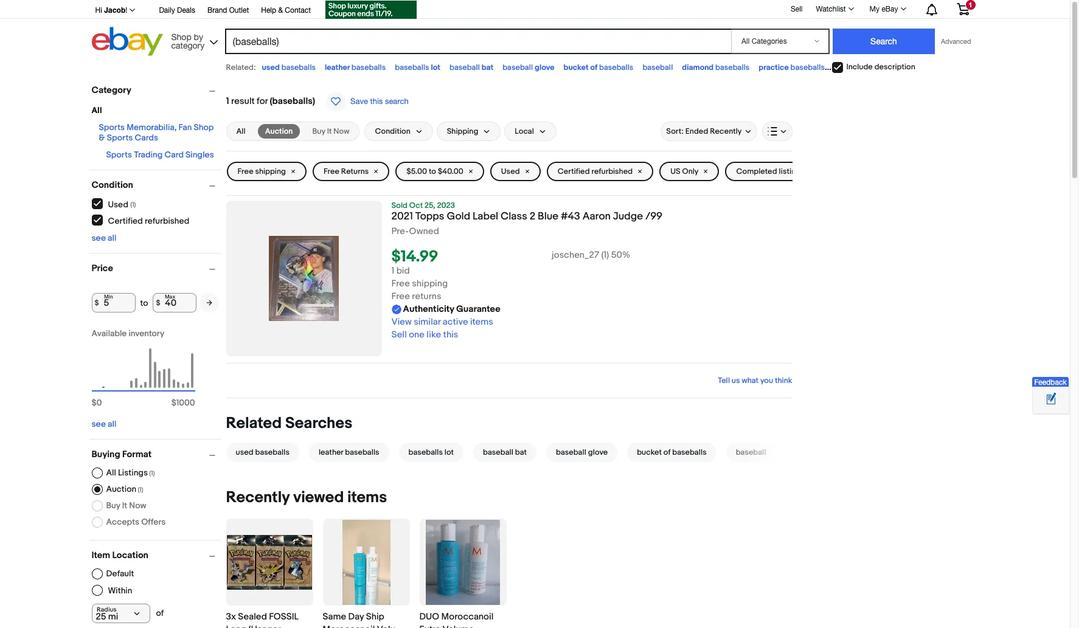 Task type: locate. For each thing, give the bounding box(es) containing it.
0 horizontal spatial now
[[129, 501, 146, 511]]

leather down searches
[[319, 448, 343, 458]]

certified refurbished link down used (1)
[[92, 215, 190, 226]]

used (1)
[[108, 199, 136, 210]]

None submit
[[833, 29, 935, 54]]

0 vertical spatial used
[[501, 167, 520, 176]]

1 vertical spatial lot
[[445, 448, 454, 458]]

2 vertical spatial 1
[[392, 265, 395, 277]]

free returns link
[[313, 162, 390, 181]]

you
[[761, 376, 774, 386]]

tell us what you think
[[718, 376, 793, 386]]

advanced link
[[935, 29, 978, 54]]

1 horizontal spatial auction
[[265, 127, 293, 136]]

none submit inside shop by category banner
[[833, 29, 935, 54]]

certified refurbished down used (1)
[[108, 216, 189, 226]]

leather inside main content
[[319, 448, 343, 458]]

for
[[257, 96, 268, 107]]

1 see from the top
[[92, 233, 106, 243]]

now down save this search button
[[334, 127, 350, 136]]

leather up save this search button
[[325, 63, 350, 72]]

condition button down search
[[365, 122, 433, 141]]

1 horizontal spatial all
[[106, 468, 116, 478]]

leather
[[325, 63, 350, 72], [319, 448, 343, 458]]

2 see all from the top
[[92, 419, 116, 430]]

0 horizontal spatial it
[[122, 501, 127, 511]]

0 horizontal spatial baseball glove
[[503, 63, 555, 72]]

related searches
[[226, 415, 352, 433]]

1 horizontal spatial glove
[[588, 448, 608, 458]]

this right save at the top left of the page
[[370, 97, 383, 106]]

1 horizontal spatial certified
[[558, 167, 590, 176]]

condition button
[[365, 122, 433, 141], [92, 180, 221, 191]]

moroccanoil inside duo moroccanoil extra volum
[[441, 612, 494, 623]]

all down "result"
[[236, 127, 246, 136]]

to left maximum value $40 text box
[[140, 298, 148, 308]]

see all
[[92, 233, 116, 243], [92, 419, 116, 430]]

0 vertical spatial leather
[[325, 63, 350, 72]]

buy it now down auction (1)
[[106, 501, 146, 511]]

shipping down the auction selected text field
[[255, 167, 286, 176]]

items right viewed at bottom
[[347, 489, 387, 508]]

leather baseballs inside leather baseballs link
[[319, 448, 379, 458]]

baseball bat
[[450, 63, 494, 72], [483, 448, 527, 458]]

memorabilia,
[[127, 122, 177, 133]]

condition button down sports trading card singles link
[[92, 180, 221, 191]]

items inside joschen_27 (1) 50% 1 bid free shipping free returns authenticity guarantee view similar active items sell one like this
[[470, 317, 493, 328]]

1 vertical spatial now
[[129, 501, 146, 511]]

same
[[323, 612, 346, 623]]

2 see from the top
[[92, 419, 106, 430]]

(1) right listings
[[149, 470, 155, 478]]

deals
[[177, 6, 195, 15]]

2 vertical spatial all
[[106, 468, 116, 478]]

category button
[[92, 85, 221, 96]]

extra
[[420, 624, 441, 629]]

2
[[530, 211, 536, 223]]

& right help
[[278, 6, 283, 15]]

0 vertical spatial baseball glove
[[503, 63, 555, 72]]

guarantee
[[456, 304, 501, 315]]

sort: ended recently
[[667, 127, 742, 136]]

all down buying
[[106, 468, 116, 478]]

shop right fan
[[194, 122, 214, 133]]

save this search button
[[323, 91, 412, 112]]

free returns
[[324, 167, 369, 176]]

certified
[[558, 167, 590, 176], [108, 216, 143, 226]]

what
[[742, 376, 759, 386]]

1 vertical spatial buy
[[106, 501, 120, 511]]

0 horizontal spatial bat
[[482, 63, 494, 72]]

1 vertical spatial condition
[[92, 180, 133, 191]]

recently right ended
[[710, 127, 742, 136]]

moroccanoil
[[441, 612, 494, 623], [323, 624, 375, 629]]

sort: ended recently button
[[661, 122, 757, 141]]

1 horizontal spatial this
[[443, 329, 458, 341]]

see all for condition
[[92, 233, 116, 243]]

ship
[[366, 612, 384, 623]]

all down category
[[92, 105, 102, 116]]

1 vertical spatial 1
[[226, 96, 229, 107]]

Maximum value $40 text field
[[153, 293, 197, 313]]

see all down the 0
[[92, 419, 116, 430]]

1 vertical spatial used
[[236, 448, 254, 458]]

free up view
[[392, 291, 410, 303]]

price button
[[92, 263, 221, 274]]

0 vertical spatial auction
[[265, 127, 293, 136]]

duo moroccanoil extra volum heading
[[420, 612, 502, 629]]

see all button down the 0
[[92, 419, 116, 430]]

free shipping
[[238, 167, 286, 176]]

lot inside main content
[[445, 448, 454, 458]]

1
[[969, 1, 973, 9], [226, 96, 229, 107], [392, 265, 395, 277]]

0 vertical spatial recently
[[710, 127, 742, 136]]

0 horizontal spatial certified
[[108, 216, 143, 226]]

1 horizontal spatial certified refurbished link
[[547, 162, 654, 181]]

0 vertical spatial shipping
[[255, 167, 286, 176]]

daily deals
[[159, 6, 195, 15]]

buy up 'accepts'
[[106, 501, 120, 511]]

baseballs inside bucket of baseballs link
[[673, 448, 707, 458]]

buy it now up the free returns
[[312, 127, 350, 136]]

condition down search
[[375, 127, 411, 136]]

authenticity
[[403, 304, 454, 315]]

certified refurbished
[[558, 167, 633, 176], [108, 216, 189, 226]]

leather baseballs down searches
[[319, 448, 379, 458]]

0 vertical spatial bucket
[[564, 63, 589, 72]]

1 all from the top
[[108, 233, 116, 243]]

fossil
[[269, 612, 299, 623]]

1 for 1
[[969, 1, 973, 9]]

(1) down listings
[[138, 486, 143, 494]]

judge
[[613, 211, 643, 223]]

0 horizontal spatial items
[[347, 489, 387, 508]]

main content
[[226, 79, 826, 629]]

same day ship moroccanoil volume shampoo and conditioner 8.5 fl oz duo image
[[342, 520, 390, 605]]

$ 1000
[[171, 398, 195, 408]]

used baseballs
[[262, 63, 316, 72], [236, 448, 290, 458]]

shop left by at the left
[[171, 32, 192, 42]]

Search for anything text field
[[227, 30, 729, 53]]

moroccanoil right the duo
[[441, 612, 494, 623]]

to right $5.00
[[429, 167, 436, 176]]

used right related:
[[262, 63, 280, 72]]

bucket
[[564, 63, 589, 72], [637, 448, 662, 458]]

help
[[261, 6, 276, 15]]

used down related at the left of the page
[[236, 448, 254, 458]]

duo moroccanoil extra volume shampoo and conditioner 2.4 oz fine to medium hair image
[[426, 520, 500, 605]]

0 vertical spatial see
[[92, 233, 106, 243]]

baseballs lot inside main content
[[409, 448, 454, 458]]

buying
[[92, 449, 120, 461]]

3x sealed fossil long/hanger booster packs (artset) wotc original pokemon cards image
[[227, 535, 312, 590]]

0 vertical spatial leather baseballs
[[325, 63, 386, 72]]

1 horizontal spatial used
[[262, 63, 280, 72]]

1 vertical spatial leather
[[319, 448, 343, 458]]

see all up price
[[92, 233, 116, 243]]

baseball inside baseball link
[[736, 448, 766, 458]]

$5.00 to $40.00
[[407, 167, 464, 176]]

this inside joschen_27 (1) 50% 1 bid free shipping free returns authenticity guarantee view similar active items sell one like this
[[443, 329, 458, 341]]

listing options selector. list view selected. image
[[768, 127, 787, 136]]

1 horizontal spatial shipping
[[412, 278, 448, 290]]

certified refurbished up aaron
[[558, 167, 633, 176]]

inventory
[[129, 329, 164, 339]]

available inventory
[[92, 329, 164, 339]]

0 vertical spatial certified refurbished link
[[547, 162, 654, 181]]

1 vertical spatial all
[[108, 419, 116, 430]]

this
[[370, 97, 383, 106], [443, 329, 458, 341]]

sports for sports trading card singles
[[106, 150, 132, 160]]

used for used (1)
[[108, 199, 128, 210]]

1 horizontal spatial baseball link
[[722, 443, 781, 463]]

(1) inside joschen_27 (1) 50% 1 bid free shipping free returns authenticity guarantee view similar active items sell one like this
[[602, 250, 609, 261]]

0 horizontal spatial 1
[[226, 96, 229, 107]]

1 horizontal spatial shop
[[194, 122, 214, 133]]

baseball inside baseball bat link
[[483, 448, 514, 458]]

see all button for price
[[92, 419, 116, 430]]

tell us what you think link
[[718, 376, 793, 386]]

1 horizontal spatial refurbished
[[592, 167, 633, 176]]

completed listings link
[[726, 162, 826, 181]]

0 vertical spatial baseball bat
[[450, 63, 494, 72]]

0 horizontal spatial moroccanoil
[[323, 624, 375, 629]]

1 inside joschen_27 (1) 50% 1 bid free shipping free returns authenticity guarantee view similar active items sell one like this
[[392, 265, 395, 277]]

recently down used baseballs link at the left bottom of page
[[226, 489, 290, 508]]

3x sealed fossil long/hange link
[[226, 611, 313, 629]]

0 horizontal spatial of
[[156, 609, 164, 619]]

(1) inside used (1)
[[130, 201, 136, 208]]

auction down all listings (1)
[[106, 484, 136, 495]]

1 see all button from the top
[[92, 233, 116, 243]]

location
[[112, 550, 148, 562]]

it down auction (1)
[[122, 501, 127, 511]]

sell down view
[[392, 329, 407, 341]]

lot left baseball bat link
[[445, 448, 454, 458]]

1 horizontal spatial buy
[[312, 127, 325, 136]]

to
[[429, 167, 436, 176], [140, 298, 148, 308]]

refurbished up price dropdown button
[[145, 216, 189, 226]]

2 all from the top
[[108, 419, 116, 430]]

$ up 'available'
[[95, 298, 99, 308]]

moroccanoil down day
[[323, 624, 375, 629]]

1 horizontal spatial moroccanoil
[[441, 612, 494, 623]]

of inside main content
[[664, 448, 671, 458]]

auction for auction (1)
[[106, 484, 136, 495]]

0 vertical spatial 1
[[969, 1, 973, 9]]

0
[[97, 398, 102, 408]]

certified down used (1)
[[108, 216, 143, 226]]

used inside main content
[[501, 167, 520, 176]]

1 vertical spatial see all
[[92, 419, 116, 430]]

1 horizontal spatial recently
[[710, 127, 742, 136]]

one
[[409, 329, 425, 341]]

1 vertical spatial leather baseballs
[[319, 448, 379, 458]]

0 vertical spatial to
[[429, 167, 436, 176]]

card
[[165, 150, 184, 160]]

class
[[501, 211, 527, 223]]

0 vertical spatial of
[[591, 63, 598, 72]]

certified up '#43' at the top of the page
[[558, 167, 590, 176]]

auction down 1 result for (baseballs)
[[265, 127, 293, 136]]

2021 topps gold label class 2 blue #43 aaron judge /99 image
[[269, 236, 339, 321]]

1 for 1 result for (baseballs)
[[226, 96, 229, 107]]

bucket of baseballs link
[[623, 443, 722, 463]]

0 vertical spatial moroccanoil
[[441, 612, 494, 623]]

label
[[473, 211, 499, 223]]

used for used
[[501, 167, 520, 176]]

0 vertical spatial all
[[108, 233, 116, 243]]

help & contact
[[261, 6, 311, 15]]

recently inside dropdown button
[[710, 127, 742, 136]]

baseball bat link
[[469, 443, 542, 463]]

$
[[95, 298, 99, 308], [156, 298, 160, 308], [92, 398, 97, 408], [171, 398, 176, 408]]

sell link
[[786, 5, 808, 13]]

auction inside main content
[[265, 127, 293, 136]]

0 horizontal spatial certified refurbished link
[[92, 215, 190, 226]]

1 inside account navigation
[[969, 1, 973, 9]]

0 horizontal spatial certified refurbished
[[108, 216, 189, 226]]

us
[[671, 167, 681, 176]]

1 vertical spatial this
[[443, 329, 458, 341]]

(1) down trading
[[130, 201, 136, 208]]

0 vertical spatial condition button
[[365, 122, 433, 141]]

include
[[847, 62, 873, 72]]

see up price
[[92, 233, 106, 243]]

1 vertical spatial sell
[[392, 329, 407, 341]]

1 left 'bid'
[[392, 265, 395, 277]]

buy right the auction selected text field
[[312, 127, 325, 136]]

sports for sports memorabilia, fan shop & sports cards
[[99, 122, 125, 133]]

1 vertical spatial it
[[122, 501, 127, 511]]

Auction selected text field
[[265, 126, 293, 137]]

shipping up returns
[[412, 278, 448, 290]]

see for condition
[[92, 233, 106, 243]]

1 vertical spatial recently
[[226, 489, 290, 508]]

pre-
[[392, 226, 409, 237]]

condition up used (1)
[[92, 180, 133, 191]]

& left cards
[[99, 133, 105, 143]]

refurbished up aaron
[[592, 167, 633, 176]]

leather baseballs up save at the top left of the page
[[325, 63, 386, 72]]

save this search
[[351, 97, 409, 106]]

brand outlet
[[207, 6, 249, 15]]

now down (1) text field
[[129, 501, 146, 511]]

blue
[[538, 211, 559, 223]]

1 left "result"
[[226, 96, 229, 107]]

trading
[[134, 150, 163, 160]]

1 horizontal spatial bucket of baseballs
[[637, 448, 707, 458]]

1 horizontal spatial sell
[[791, 5, 803, 13]]

0 vertical spatial see all button
[[92, 233, 116, 243]]

1 horizontal spatial bucket
[[637, 448, 662, 458]]

sell left watchlist at the top of the page
[[791, 5, 803, 13]]

description
[[875, 62, 916, 72]]

this down active
[[443, 329, 458, 341]]

1 vertical spatial shop
[[194, 122, 214, 133]]

buy it now inside main content
[[312, 127, 350, 136]]

all up price
[[108, 233, 116, 243]]

0 horizontal spatial auction
[[106, 484, 136, 495]]

shop by category
[[171, 32, 205, 50]]

same day ship moroccanoil volum link
[[323, 611, 410, 629]]

1 see all from the top
[[92, 233, 116, 243]]

baseballs inside used baseballs link
[[255, 448, 290, 458]]

0 vertical spatial items
[[470, 317, 493, 328]]

0 vertical spatial baseball link
[[643, 63, 673, 72]]

free down all link
[[238, 167, 254, 176]]

this inside button
[[370, 97, 383, 106]]

buy inside main content
[[312, 127, 325, 136]]

0 vertical spatial &
[[278, 6, 283, 15]]

0 vertical spatial sell
[[791, 5, 803, 13]]

advanced
[[941, 38, 972, 45]]

related
[[226, 415, 282, 433]]

baseball link for related:
[[643, 63, 673, 72]]

certified refurbished link up aaron
[[547, 162, 654, 181]]

bucket of baseballs
[[564, 63, 634, 72], [637, 448, 707, 458]]

see down the 0
[[92, 419, 106, 430]]

 (1) Items text field
[[136, 486, 143, 494]]

1 vertical spatial moroccanoil
[[323, 624, 375, 629]]

0 horizontal spatial bucket
[[564, 63, 589, 72]]

0 vertical spatial certified refurbished
[[558, 167, 633, 176]]

2 horizontal spatial of
[[664, 448, 671, 458]]

sell inside joschen_27 (1) 50% 1 bid free shipping free returns authenticity guarantee view similar active items sell one like this
[[392, 329, 407, 341]]

1 horizontal spatial items
[[470, 317, 493, 328]]

bucket inside main content
[[637, 448, 662, 458]]

it
[[327, 127, 332, 136], [122, 501, 127, 511]]

1 vertical spatial &
[[99, 133, 105, 143]]

0 horizontal spatial buy it now
[[106, 501, 146, 511]]

lot down the search for anything text field
[[431, 63, 441, 72]]

0 vertical spatial this
[[370, 97, 383, 106]]

it up the free returns
[[327, 127, 332, 136]]

buy
[[312, 127, 325, 136], [106, 501, 120, 511]]

auction (1)
[[106, 484, 143, 495]]

(1) left 50%
[[602, 250, 609, 261]]

baseball link for related searches
[[722, 443, 781, 463]]

used baseballs up (baseballs)
[[262, 63, 316, 72]]

$5.00 to $40.00 link
[[396, 162, 484, 181]]

sold  oct 25, 2023 2021 topps gold label class 2 blue #43 aaron judge /99 pre-owned
[[392, 201, 663, 237]]

rawlings baseballs
[[834, 63, 900, 72]]

all up buying
[[108, 419, 116, 430]]

1 vertical spatial baseballs lot
[[409, 448, 454, 458]]

1 horizontal spatial to
[[429, 167, 436, 176]]

0 vertical spatial buy it now
[[312, 127, 350, 136]]

1 vertical spatial items
[[347, 489, 387, 508]]

1 horizontal spatial condition
[[375, 127, 411, 136]]

0 horizontal spatial shop
[[171, 32, 192, 42]]

(1) inside auction (1)
[[138, 486, 143, 494]]

items down guarantee
[[470, 317, 493, 328]]

see all button up price
[[92, 233, 116, 243]]

0 horizontal spatial condition
[[92, 180, 133, 191]]

topps
[[415, 211, 445, 223]]

0 horizontal spatial condition button
[[92, 180, 221, 191]]

0 vertical spatial now
[[334, 127, 350, 136]]

of
[[591, 63, 598, 72], [664, 448, 671, 458], [156, 609, 164, 619]]

baseball glove
[[503, 63, 555, 72], [556, 448, 608, 458]]

listings
[[779, 167, 805, 176]]

now
[[334, 127, 350, 136], [129, 501, 146, 511]]

used baseballs down related at the left of the page
[[236, 448, 290, 458]]

2 see all button from the top
[[92, 419, 116, 430]]

0 horizontal spatial bucket of baseballs
[[564, 63, 634, 72]]

1 horizontal spatial lot
[[445, 448, 454, 458]]

1 up advanced "link"
[[969, 1, 973, 9]]

bat inside baseball bat link
[[515, 448, 527, 458]]

1 horizontal spatial buy it now
[[312, 127, 350, 136]]

baseball
[[450, 63, 480, 72], [503, 63, 533, 72], [643, 63, 673, 72], [483, 448, 514, 458], [556, 448, 587, 458], [736, 448, 766, 458]]



Task type: describe. For each thing, give the bounding box(es) containing it.
us
[[732, 376, 740, 386]]

view similar active items link
[[392, 317, 493, 328]]

get the coupon image
[[326, 1, 417, 19]]

0 horizontal spatial all
[[92, 105, 102, 116]]

1 vertical spatial certified refurbished
[[108, 216, 189, 226]]

Minimum value $5 text field
[[92, 293, 135, 313]]

feedback
[[1035, 378, 1067, 387]]

think
[[775, 376, 793, 386]]

3x sealed fossil long/hange
[[226, 612, 300, 629]]

same day ship moroccanoil volum heading
[[323, 612, 409, 629]]

1 vertical spatial certified refurbished link
[[92, 215, 190, 226]]

baseballs inside baseballs lot link
[[409, 448, 443, 458]]

shop by category button
[[166, 27, 221, 53]]

accepts offers
[[106, 517, 166, 528]]

my ebay link
[[863, 2, 912, 16]]

all link
[[229, 124, 253, 139]]

2021
[[392, 211, 413, 223]]

main content containing $14.99
[[226, 79, 826, 629]]

outlet
[[229, 6, 249, 15]]

1 vertical spatial used baseballs
[[236, 448, 290, 458]]

duo moroccanoil extra volum link
[[420, 611, 507, 629]]

related:
[[226, 63, 256, 72]]

$ 0
[[92, 398, 102, 408]]

0 vertical spatial bucket of baseballs
[[564, 63, 634, 72]]

0 horizontal spatial used
[[236, 448, 254, 458]]

sort:
[[667, 127, 684, 136]]

shop inside shop by category
[[171, 32, 192, 42]]

shop by category banner
[[89, 0, 979, 59]]

0 horizontal spatial refurbished
[[145, 216, 189, 226]]

returns
[[412, 291, 442, 303]]

sports memorabilia, fan shop & sports cards
[[99, 122, 214, 143]]

all for condition
[[108, 233, 116, 243]]

account navigation
[[89, 0, 979, 21]]

see for price
[[92, 419, 106, 430]]

us only link
[[660, 162, 720, 181]]

(1) inside all listings (1)
[[149, 470, 155, 478]]

1 horizontal spatial condition button
[[365, 122, 433, 141]]

listings
[[118, 468, 148, 478]]

!
[[126, 6, 127, 15]]

within
[[108, 586, 132, 596]]

auction link
[[258, 124, 300, 139]]

0 vertical spatial used baseballs
[[262, 63, 316, 72]]

diamond
[[682, 63, 714, 72]]

auction for auction
[[265, 127, 293, 136]]

baseball glove inside "baseball glove" link
[[556, 448, 608, 458]]

item location button
[[92, 550, 221, 562]]

category
[[92, 85, 131, 96]]

1 vertical spatial condition button
[[92, 180, 221, 191]]

cards
[[135, 133, 158, 143]]

singles
[[186, 150, 214, 160]]

bucket of baseballs inside bucket of baseballs link
[[637, 448, 707, 458]]

0 vertical spatial used
[[262, 63, 280, 72]]

oct
[[409, 201, 423, 211]]

0 vertical spatial condition
[[375, 127, 411, 136]]

1 horizontal spatial now
[[334, 127, 350, 136]]

watchlist
[[816, 5, 846, 13]]

1 link
[[950, 0, 977, 18]]

sell inside account navigation
[[791, 5, 803, 13]]

baseball inside "baseball glove" link
[[556, 448, 587, 458]]

shipping button
[[437, 122, 501, 141]]

available
[[92, 329, 127, 339]]

sold
[[392, 201, 408, 211]]

1 vertical spatial all
[[236, 127, 246, 136]]

same day ship moroccanoil volum
[[323, 612, 409, 629]]

sports trading card singles
[[106, 150, 214, 160]]

Authenticity Guarantee text field
[[392, 303, 501, 316]]

see all button for condition
[[92, 233, 116, 243]]

free down 'bid'
[[392, 278, 410, 290]]

shipping inside joschen_27 (1) 50% 1 bid free shipping free returns authenticity guarantee view similar active items sell one like this
[[412, 278, 448, 290]]

& inside sports memorabilia, fan shop & sports cards
[[99, 133, 105, 143]]

& inside account navigation
[[278, 6, 283, 15]]

3x sealed fossil long/hange heading
[[226, 612, 300, 629]]

0 vertical spatial lot
[[431, 63, 441, 72]]

$14.99
[[392, 248, 438, 267]]

1 vertical spatial baseball bat
[[483, 448, 527, 458]]

all listings (1)
[[106, 468, 155, 478]]

daily deals link
[[159, 4, 195, 18]]

graph of available inventory between $5.0 and $40.0 image
[[92, 329, 195, 414]]

(1) for joschen_27
[[602, 250, 609, 261]]

baseballs inside leather baseballs link
[[345, 448, 379, 458]]

2 vertical spatial of
[[156, 609, 164, 619]]

help & contact link
[[261, 4, 311, 18]]

0 horizontal spatial shipping
[[255, 167, 286, 176]]

joschen_27 (1) 50% 1 bid free shipping free returns authenticity guarantee view similar active items sell one like this
[[392, 250, 631, 341]]

0 vertical spatial glove
[[535, 63, 555, 72]]

$ up buying format dropdown button
[[171, 398, 176, 408]]

 (1) Items text field
[[148, 470, 155, 478]]

joschen_27
[[552, 250, 599, 261]]

shop inside sports memorabilia, fan shop & sports cards
[[194, 122, 214, 133]]

shipping
[[447, 127, 479, 136]]

#43
[[561, 211, 580, 223]]

0 vertical spatial refurbished
[[592, 167, 633, 176]]

category
[[171, 40, 205, 50]]

see all for price
[[92, 419, 116, 430]]

sports trading card singles link
[[106, 150, 214, 160]]

fan
[[179, 122, 192, 133]]

1000
[[176, 398, 195, 408]]

$40.00
[[438, 167, 464, 176]]

2023
[[437, 201, 455, 211]]

0 horizontal spatial recently
[[226, 489, 290, 508]]

0 vertical spatial baseballs lot
[[395, 63, 441, 72]]

0 vertical spatial certified
[[558, 167, 590, 176]]

$ up buying
[[92, 398, 97, 408]]

25,
[[425, 201, 435, 211]]

hi jacob !
[[95, 5, 127, 15]]

my
[[870, 5, 880, 13]]

buying format button
[[92, 449, 221, 461]]

(baseballs)
[[270, 96, 315, 107]]

(1) for used
[[130, 201, 136, 208]]

similar
[[414, 317, 441, 328]]

1 vertical spatial glove
[[588, 448, 608, 458]]

all for price
[[108, 419, 116, 430]]

ended
[[686, 127, 709, 136]]

free left returns
[[324, 167, 340, 176]]

format
[[122, 449, 152, 461]]

baseball glove link
[[542, 443, 623, 463]]

0 horizontal spatial to
[[140, 298, 148, 308]]

1 horizontal spatial of
[[591, 63, 598, 72]]

2021 topps gold label class 2 blue #43 aaron judge /99 heading
[[392, 211, 663, 223]]

accepts
[[106, 517, 139, 528]]

price
[[92, 263, 113, 274]]

watchlist link
[[810, 2, 860, 16]]

(1) for auction
[[138, 486, 143, 494]]

50%
[[611, 250, 631, 261]]

save
[[351, 97, 368, 106]]

jacob
[[104, 5, 126, 15]]

0 vertical spatial bat
[[482, 63, 494, 72]]

used link
[[490, 162, 541, 181]]

moroccanoil inside same day ship moroccanoil volum
[[323, 624, 375, 629]]

buying format
[[92, 449, 152, 461]]

by
[[194, 32, 203, 42]]

1 vertical spatial buy it now
[[106, 501, 146, 511]]

certified refurbished inside main content
[[558, 167, 633, 176]]

it inside main content
[[327, 127, 332, 136]]

daily
[[159, 6, 175, 15]]

viewed
[[293, 489, 344, 508]]

duo moroccanoil extra volum
[[420, 612, 502, 629]]

1 vertical spatial certified
[[108, 216, 143, 226]]

$ up inventory at the left of page
[[156, 298, 160, 308]]



Task type: vqa. For each thing, say whether or not it's contained in the screenshot.
Default
yes



